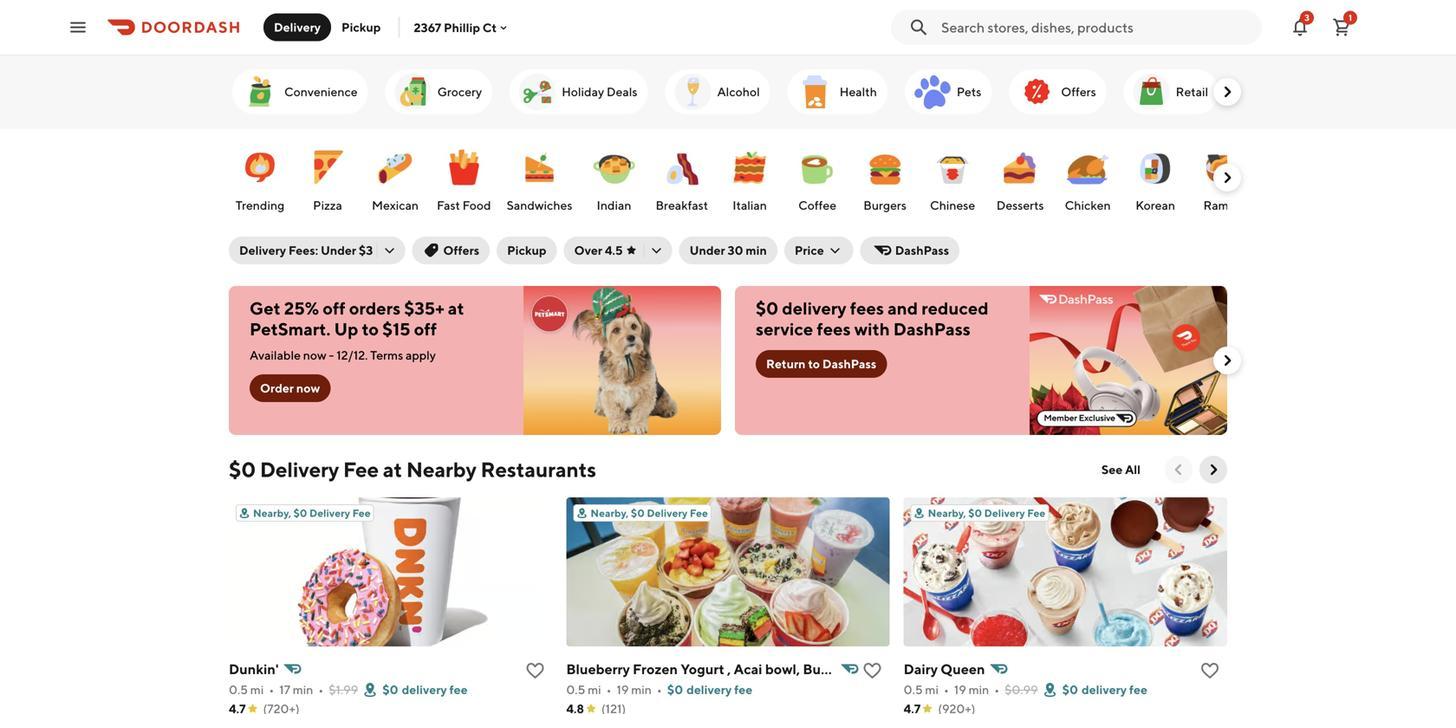 Task type: describe. For each thing, give the bounding box(es) containing it.
1 vertical spatial fees
[[817, 319, 851, 339]]

under 30 min button
[[679, 237, 778, 264]]

dunkin'
[[229, 661, 279, 678]]

notification bell image
[[1290, 17, 1311, 38]]

return
[[767, 357, 806, 371]]

25%
[[284, 298, 319, 319]]

retail link
[[1124, 69, 1219, 114]]

fee for dairy queen
[[1130, 683, 1148, 697]]

grocery image
[[392, 71, 434, 113]]

$3
[[359, 243, 373, 258]]

smoothie
[[888, 661, 951, 678]]

return to dashpass
[[767, 357, 877, 371]]

nearby, for blueberry frozen yogurt , acai bowl, bubble tea & smoothie
[[591, 507, 629, 519]]

delivery button
[[264, 13, 331, 41]]

delivery right $0.99
[[1082, 683, 1127, 697]]

mi for dunkin'
[[250, 683, 264, 697]]

return to dashpass button
[[756, 350, 887, 378]]

and
[[888, 298, 918, 319]]

30
[[728, 243, 744, 258]]

$0 delivery fee for dairy queen
[[1063, 683, 1148, 697]]

2367 phillip ct
[[414, 20, 497, 34]]

at inside get 25% off orders $35+ at petsmart. up to $15 off available now - 12/12. terms apply
[[448, 298, 464, 319]]

frozen
[[633, 661, 678, 678]]

1
[[1349, 13, 1353, 23]]

chinese
[[930, 198, 976, 212]]

price button
[[785, 237, 854, 264]]

ct
[[483, 20, 497, 34]]

1 next button of carousel image from the top
[[1219, 83, 1237, 101]]

now inside get 25% off orders $35+ at petsmart. up to $15 off available now - 12/12. terms apply
[[303, 348, 327, 362]]

pets image
[[912, 71, 954, 113]]

2 items, open order cart image
[[1332, 17, 1353, 38]]

petsmart.
[[250, 319, 331, 339]]

get 25% off orders $35+ at petsmart. up to $15 off available now - 12/12. terms apply
[[250, 298, 464, 362]]

pizza
[[313, 198, 342, 212]]

korean
[[1136, 198, 1176, 212]]

ramen
[[1204, 198, 1243, 212]]

2 next button of carousel image from the top
[[1219, 169, 1237, 186]]

$1.99
[[329, 683, 358, 697]]

offers image
[[1017, 71, 1058, 113]]

19 for frozen
[[617, 683, 629, 697]]

holiday deals image
[[517, 71, 559, 113]]

0 horizontal spatial at
[[383, 457, 402, 482]]

$0 delivery fee at nearby restaurants link
[[229, 456, 597, 484]]

fees:
[[289, 243, 318, 258]]

sandwiches
[[507, 198, 573, 212]]

under 30 min
[[690, 243, 767, 258]]

retail
[[1176, 85, 1209, 99]]

-
[[329, 348, 334, 362]]

12/12.
[[337, 348, 368, 362]]

min inside button
[[746, 243, 767, 258]]

click to add this store to your saved list image for blueberry frozen yogurt , acai bowl, bubble tea & smoothie
[[863, 661, 883, 682]]

mi for dairy queen
[[926, 683, 939, 697]]

mi for blueberry frozen yogurt , acai bowl, bubble tea & smoothie
[[588, 683, 601, 697]]

retail image
[[1131, 71, 1173, 113]]

17
[[279, 683, 290, 697]]

click to add this store to your saved list image for dairy queen
[[1200, 661, 1221, 682]]

health image
[[795, 71, 837, 113]]

order now button
[[250, 375, 331, 402]]

pets link
[[905, 69, 992, 114]]

holiday
[[562, 85, 604, 99]]

over 4.5
[[575, 243, 623, 258]]

deals
[[607, 85, 638, 99]]

restaurants
[[481, 457, 597, 482]]

0.5 mi • 19 min •
[[904, 683, 1000, 697]]

2367
[[414, 20, 441, 34]]

0.5 mi • 17 min •
[[229, 683, 324, 697]]

$0 delivery fees and reduced service fees with dashpass
[[756, 298, 989, 339]]

trending
[[236, 198, 285, 212]]

reduced
[[922, 298, 989, 319]]

fast food
[[437, 198, 491, 212]]

$0 delivery fee at nearby restaurants
[[229, 457, 597, 482]]

2367 phillip ct button
[[414, 20, 511, 34]]

$15
[[382, 319, 411, 339]]

delivery down yogurt
[[687, 683, 732, 697]]

grocery
[[438, 85, 482, 99]]

dairy queen
[[904, 661, 986, 678]]

now inside button
[[297, 381, 320, 395]]

open menu image
[[68, 17, 88, 38]]

to inside get 25% off orders $35+ at petsmart. up to $15 off available now - 12/12. terms apply
[[362, 319, 379, 339]]

fee for blueberry frozen yogurt , acai bowl, bubble tea & smoothie
[[690, 507, 708, 519]]

order
[[260, 381, 294, 395]]

trending link
[[231, 138, 290, 218]]

over
[[575, 243, 603, 258]]

service
[[756, 319, 814, 339]]

fee inside $0 delivery fee at nearby restaurants link
[[343, 457, 379, 482]]

chicken
[[1065, 198, 1111, 212]]

0 horizontal spatial pickup button
[[331, 13, 391, 41]]

nearby, $0 delivery fee for dunkin'
[[253, 507, 371, 519]]

offers button
[[412, 237, 490, 264]]

dashpass button
[[861, 237, 960, 264]]

Store search: begin typing to search for stores available on DoorDash text field
[[942, 18, 1252, 37]]

0.5 for dairy queen
[[904, 683, 923, 697]]

min for dairy queen
[[969, 683, 990, 697]]

price
[[795, 243, 824, 258]]

dashpass inside '$0 delivery fees and reduced service fees with dashpass'
[[894, 319, 971, 339]]

convenience link
[[232, 69, 368, 114]]

all
[[1126, 463, 1141, 477]]

fee for dunkin'
[[353, 507, 371, 519]]

acai
[[734, 661, 763, 678]]



Task type: locate. For each thing, give the bounding box(es) containing it.
under
[[321, 243, 356, 258], [690, 243, 726, 258]]

$35+
[[404, 298, 445, 319]]

2 nearby, $0 delivery fee from the left
[[591, 507, 708, 519]]

1 horizontal spatial pickup button
[[497, 237, 557, 264]]

mexican
[[372, 198, 419, 212]]

nearby, $0 delivery fee for dairy queen
[[928, 507, 1046, 519]]

3
[[1305, 13, 1310, 23]]

6 • from the left
[[995, 683, 1000, 697]]

at
[[448, 298, 464, 319], [383, 457, 402, 482]]

0 vertical spatial at
[[448, 298, 464, 319]]

1 button
[[1325, 10, 1360, 45]]

1 vertical spatial at
[[383, 457, 402, 482]]

2 horizontal spatial nearby,
[[928, 507, 967, 519]]

2 $0 delivery fee from the left
[[1063, 683, 1148, 697]]

delivery inside button
[[274, 20, 321, 34]]

yogurt
[[681, 661, 725, 678]]

nearby, $0 delivery fee
[[253, 507, 371, 519], [591, 507, 708, 519], [928, 507, 1046, 519]]

offers down fast food in the top left of the page
[[443, 243, 480, 258]]

3 mi from the left
[[926, 683, 939, 697]]

1 $0 delivery fee from the left
[[383, 683, 468, 697]]

$0 delivery fee right '$1.99'
[[383, 683, 468, 697]]

2 fee from the left
[[735, 683, 753, 697]]

1 horizontal spatial 19
[[955, 683, 967, 697]]

min for blueberry frozen yogurt , acai bowl, bubble tea & smoothie
[[632, 683, 652, 697]]

bubble
[[803, 661, 850, 678]]

min down "frozen"
[[632, 683, 652, 697]]

&
[[877, 661, 886, 678]]

min right 17
[[293, 683, 313, 697]]

19
[[617, 683, 629, 697], [955, 683, 967, 697]]

1 click to add this store to your saved list image from the left
[[863, 661, 883, 682]]

1 nearby, $0 delivery fee from the left
[[253, 507, 371, 519]]

0 vertical spatial pickup
[[342, 20, 381, 34]]

pickup button left 2367
[[331, 13, 391, 41]]

to right return
[[809, 357, 820, 371]]

fee for dunkin'
[[450, 683, 468, 697]]

to inside button
[[809, 357, 820, 371]]

click to add this store to your saved list image
[[525, 661, 546, 682]]

1 horizontal spatial nearby, $0 delivery fee
[[591, 507, 708, 519]]

1 horizontal spatial 0.5
[[567, 683, 586, 697]]

1 horizontal spatial to
[[809, 357, 820, 371]]

1 • from the left
[[269, 683, 274, 697]]

0 horizontal spatial 0.5
[[229, 683, 248, 697]]

italian
[[733, 198, 767, 212]]

min
[[746, 243, 767, 258], [293, 683, 313, 697], [632, 683, 652, 697], [969, 683, 990, 697]]

at right $35+
[[448, 298, 464, 319]]

holiday deals
[[562, 85, 638, 99]]

1 vertical spatial to
[[809, 357, 820, 371]]

3 nearby, from the left
[[928, 507, 967, 519]]

convenience
[[284, 85, 358, 99]]

health link
[[788, 69, 888, 114]]

fast
[[437, 198, 460, 212]]

available
[[250, 348, 301, 362]]

next button of carousel image right retail
[[1219, 83, 1237, 101]]

coffee
[[799, 198, 837, 212]]

$0
[[756, 298, 779, 319], [229, 457, 256, 482], [294, 507, 307, 519], [631, 507, 645, 519], [969, 507, 983, 519], [383, 683, 399, 697], [668, 683, 683, 697], [1063, 683, 1079, 697]]

dashpass
[[896, 243, 950, 258], [894, 319, 971, 339], [823, 357, 877, 371]]

alcohol image
[[672, 71, 714, 113]]

0 vertical spatial to
[[362, 319, 379, 339]]

2 horizontal spatial nearby, $0 delivery fee
[[928, 507, 1046, 519]]

$0 delivery fee for dunkin'
[[383, 683, 468, 697]]

fee for dairy queen
[[1028, 507, 1046, 519]]

2 • from the left
[[319, 683, 324, 697]]

pickup down sandwiches
[[507, 243, 547, 258]]

alcohol
[[718, 85, 760, 99]]

0 horizontal spatial pickup
[[342, 20, 381, 34]]

to
[[362, 319, 379, 339], [809, 357, 820, 371]]

now right order
[[297, 381, 320, 395]]

0.5 mi • 19 min • $0 delivery fee
[[567, 683, 753, 697]]

2 click to add this store to your saved list image from the left
[[1200, 661, 1221, 682]]

1 mi from the left
[[250, 683, 264, 697]]

0 horizontal spatial fee
[[450, 683, 468, 697]]

orders
[[349, 298, 401, 319]]

0 vertical spatial off
[[323, 298, 346, 319]]

fees
[[850, 298, 884, 319], [817, 319, 851, 339]]

• down blueberry
[[607, 683, 612, 697]]

1 vertical spatial next button of carousel image
[[1205, 461, 1223, 479]]

1 under from the left
[[321, 243, 356, 258]]

phillip
[[444, 20, 480, 34]]

0.5 for blueberry frozen yogurt , acai bowl, bubble tea & smoothie
[[567, 683, 586, 697]]

mi
[[250, 683, 264, 697], [588, 683, 601, 697], [926, 683, 939, 697]]

dairy
[[904, 661, 938, 678]]

under left $3 on the top of page
[[321, 243, 356, 258]]

see
[[1102, 463, 1123, 477]]

burgers
[[864, 198, 907, 212]]

1 19 from the left
[[617, 683, 629, 697]]

fees up return to dashpass
[[817, 319, 851, 339]]

0 horizontal spatial to
[[362, 319, 379, 339]]

0.5 down blueberry
[[567, 683, 586, 697]]

0 horizontal spatial nearby,
[[253, 507, 291, 519]]

0 horizontal spatial click to add this store to your saved list image
[[863, 661, 883, 682]]

1 horizontal spatial $0 delivery fee
[[1063, 683, 1148, 697]]

2 0.5 from the left
[[567, 683, 586, 697]]

1 vertical spatial offers
[[443, 243, 480, 258]]

,
[[728, 661, 731, 678]]

0 horizontal spatial under
[[321, 243, 356, 258]]

•
[[269, 683, 274, 697], [319, 683, 324, 697], [607, 683, 612, 697], [657, 683, 662, 697], [944, 683, 949, 697], [995, 683, 1000, 697]]

holiday deals link
[[510, 69, 648, 114]]

see all link
[[1092, 456, 1152, 484]]

1 0.5 from the left
[[229, 683, 248, 697]]

• down "frozen"
[[657, 683, 662, 697]]

order now
[[260, 381, 320, 395]]

0 vertical spatial dashpass
[[896, 243, 950, 258]]

• down the dairy queen
[[944, 683, 949, 697]]

nearby, for dunkin'
[[253, 507, 291, 519]]

$0 inside '$0 delivery fees and reduced service fees with dashpass'
[[756, 298, 779, 319]]

1 horizontal spatial off
[[414, 319, 437, 339]]

0 horizontal spatial nearby, $0 delivery fee
[[253, 507, 371, 519]]

4 • from the left
[[657, 683, 662, 697]]

delivery up service on the right top of page
[[782, 298, 847, 319]]

off down $35+
[[414, 319, 437, 339]]

previous button of carousel image
[[1171, 461, 1188, 479]]

desserts
[[997, 198, 1044, 212]]

delivery
[[782, 298, 847, 319], [402, 683, 447, 697], [687, 683, 732, 697], [1082, 683, 1127, 697]]

nearby
[[406, 457, 477, 482]]

3 • from the left
[[607, 683, 612, 697]]

• left 17
[[269, 683, 274, 697]]

0 vertical spatial next button of carousel image
[[1219, 352, 1237, 369]]

next button of carousel image up ramen
[[1219, 169, 1237, 186]]

off
[[323, 298, 346, 319], [414, 319, 437, 339]]

min down queen
[[969, 683, 990, 697]]

• left '$1.99'
[[319, 683, 324, 697]]

min right 30
[[746, 243, 767, 258]]

2 nearby, from the left
[[591, 507, 629, 519]]

see all
[[1102, 463, 1141, 477]]

0 vertical spatial next button of carousel image
[[1219, 83, 1237, 101]]

0 horizontal spatial off
[[323, 298, 346, 319]]

min for dunkin'
[[293, 683, 313, 697]]

2 mi from the left
[[588, 683, 601, 697]]

2 horizontal spatial mi
[[926, 683, 939, 697]]

blueberry frozen yogurt , acai bowl, bubble tea & smoothie
[[567, 661, 951, 678]]

pickup
[[342, 20, 381, 34], [507, 243, 547, 258]]

1 horizontal spatial pickup
[[507, 243, 547, 258]]

2 under from the left
[[690, 243, 726, 258]]

offers link
[[1010, 69, 1107, 114]]

alcohol link
[[665, 69, 771, 114]]

queen
[[941, 661, 986, 678]]

0.5 for dunkin'
[[229, 683, 248, 697]]

delivery fees: under $3
[[239, 243, 373, 258]]

1 horizontal spatial fee
[[735, 683, 753, 697]]

pickup button
[[331, 13, 391, 41], [497, 237, 557, 264]]

0 horizontal spatial mi
[[250, 683, 264, 697]]

1 horizontal spatial offers
[[1062, 85, 1097, 99]]

$0.99
[[1005, 683, 1039, 697]]

5 • from the left
[[944, 683, 949, 697]]

2 horizontal spatial 0.5
[[904, 683, 923, 697]]

19 down queen
[[955, 683, 967, 697]]

grocery link
[[386, 69, 493, 114]]

delivery inside '$0 delivery fees and reduced service fees with dashpass'
[[782, 298, 847, 319]]

1 horizontal spatial mi
[[588, 683, 601, 697]]

2 vertical spatial dashpass
[[823, 357, 877, 371]]

pets
[[957, 85, 982, 99]]

mi down "dairy"
[[926, 683, 939, 697]]

0 vertical spatial now
[[303, 348, 327, 362]]

pickup for the right pickup button
[[507, 243, 547, 258]]

terms
[[370, 348, 403, 362]]

offers inside button
[[443, 243, 480, 258]]

1 vertical spatial pickup
[[507, 243, 547, 258]]

to down "orders" at top
[[362, 319, 379, 339]]

0.5
[[229, 683, 248, 697], [567, 683, 586, 697], [904, 683, 923, 697]]

offers right offers icon
[[1062, 85, 1097, 99]]

delivery right '$1.99'
[[402, 683, 447, 697]]

next button of carousel image
[[1219, 352, 1237, 369], [1205, 461, 1223, 479]]

now
[[303, 348, 327, 362], [297, 381, 320, 395]]

tea
[[853, 661, 874, 678]]

1 nearby, from the left
[[253, 507, 291, 519]]

at left nearby
[[383, 457, 402, 482]]

fees up the with
[[850, 298, 884, 319]]

• left $0.99
[[995, 683, 1000, 697]]

3 nearby, $0 delivery fee from the left
[[928, 507, 1046, 519]]

1 horizontal spatial nearby,
[[591, 507, 629, 519]]

nearby, $0 delivery fee for blueberry frozen yogurt , acai bowl, bubble tea & smoothie
[[591, 507, 708, 519]]

1 fee from the left
[[450, 683, 468, 697]]

get
[[250, 298, 281, 319]]

indian
[[597, 198, 632, 212]]

0 horizontal spatial 19
[[617, 683, 629, 697]]

0.5 down dunkin'
[[229, 683, 248, 697]]

now left -
[[303, 348, 327, 362]]

1 vertical spatial dashpass
[[894, 319, 971, 339]]

bowl,
[[766, 661, 800, 678]]

1 vertical spatial pickup button
[[497, 237, 557, 264]]

$0 delivery fee right $0.99
[[1063, 683, 1148, 697]]

19 for queen
[[955, 683, 967, 697]]

next button of carousel image
[[1219, 83, 1237, 101], [1219, 169, 1237, 186]]

0 vertical spatial pickup button
[[331, 13, 391, 41]]

dashpass down the with
[[823, 357, 877, 371]]

2 horizontal spatial fee
[[1130, 683, 1148, 697]]

1 horizontal spatial at
[[448, 298, 464, 319]]

19 down blueberry
[[617, 683, 629, 697]]

1 vertical spatial now
[[297, 381, 320, 395]]

3 0.5 from the left
[[904, 683, 923, 697]]

click to add this store to your saved list image
[[863, 661, 883, 682], [1200, 661, 1221, 682]]

pickup button down sandwiches
[[497, 237, 557, 264]]

mi down dunkin'
[[250, 683, 264, 697]]

1 horizontal spatial under
[[690, 243, 726, 258]]

1 vertical spatial next button of carousel image
[[1219, 169, 1237, 186]]

0 horizontal spatial offers
[[443, 243, 480, 258]]

0 horizontal spatial $0 delivery fee
[[383, 683, 468, 697]]

4.5
[[605, 243, 623, 258]]

breakfast
[[656, 198, 709, 212]]

under inside button
[[690, 243, 726, 258]]

over 4.5 button
[[564, 237, 673, 264]]

with
[[855, 319, 890, 339]]

dashpass down reduced
[[894, 319, 971, 339]]

1 horizontal spatial click to add this store to your saved list image
[[1200, 661, 1221, 682]]

2 19 from the left
[[955, 683, 967, 697]]

dashpass down chinese on the right of page
[[896, 243, 950, 258]]

0.5 down smoothie
[[904, 683, 923, 697]]

mi down blueberry
[[588, 683, 601, 697]]

3 fee from the left
[[1130, 683, 1148, 697]]

0 vertical spatial offers
[[1062, 85, 1097, 99]]

off up the up
[[323, 298, 346, 319]]

1 vertical spatial off
[[414, 319, 437, 339]]

0 vertical spatial fees
[[850, 298, 884, 319]]

food
[[463, 198, 491, 212]]

pickup right delivery button
[[342, 20, 381, 34]]

pickup for the left pickup button
[[342, 20, 381, 34]]

apply
[[406, 348, 436, 362]]

convenience image
[[239, 71, 281, 113]]

blueberry
[[567, 661, 630, 678]]

up
[[334, 319, 358, 339]]

nearby, for dairy queen
[[928, 507, 967, 519]]

under left 30
[[690, 243, 726, 258]]



Task type: vqa. For each thing, say whether or not it's contained in the screenshot.
left Offers
yes



